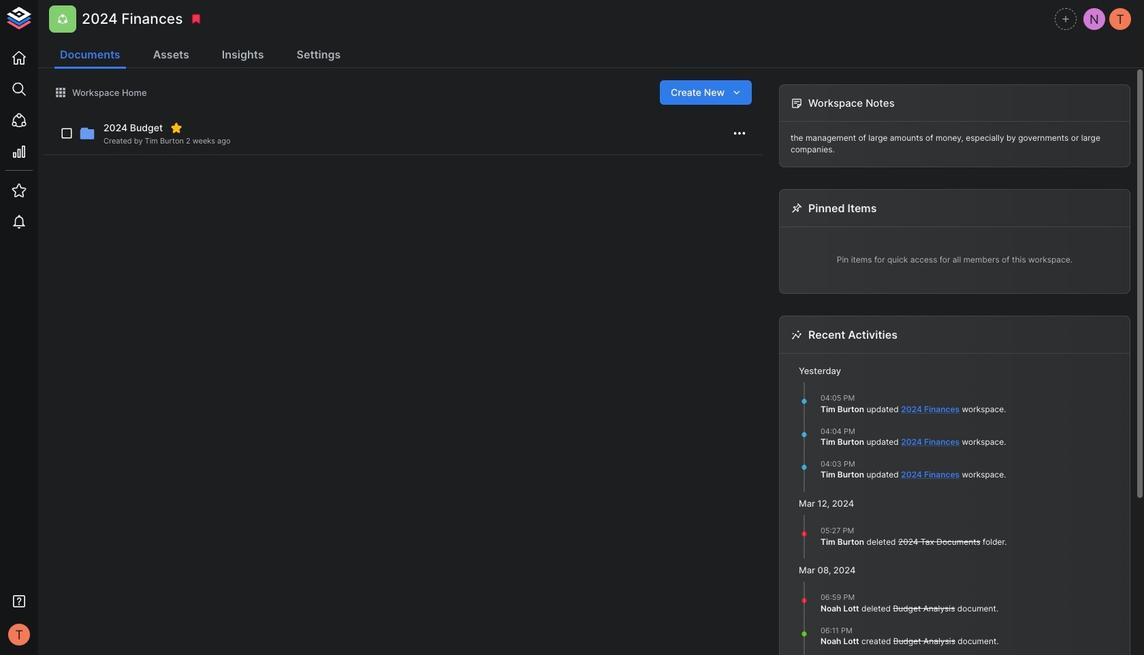 Task type: describe. For each thing, give the bounding box(es) containing it.
remove bookmark image
[[190, 13, 203, 25]]



Task type: locate. For each thing, give the bounding box(es) containing it.
remove favorite image
[[170, 122, 183, 134]]



Task type: vqa. For each thing, say whether or not it's contained in the screenshot.
Name (optional) 'text field'
no



